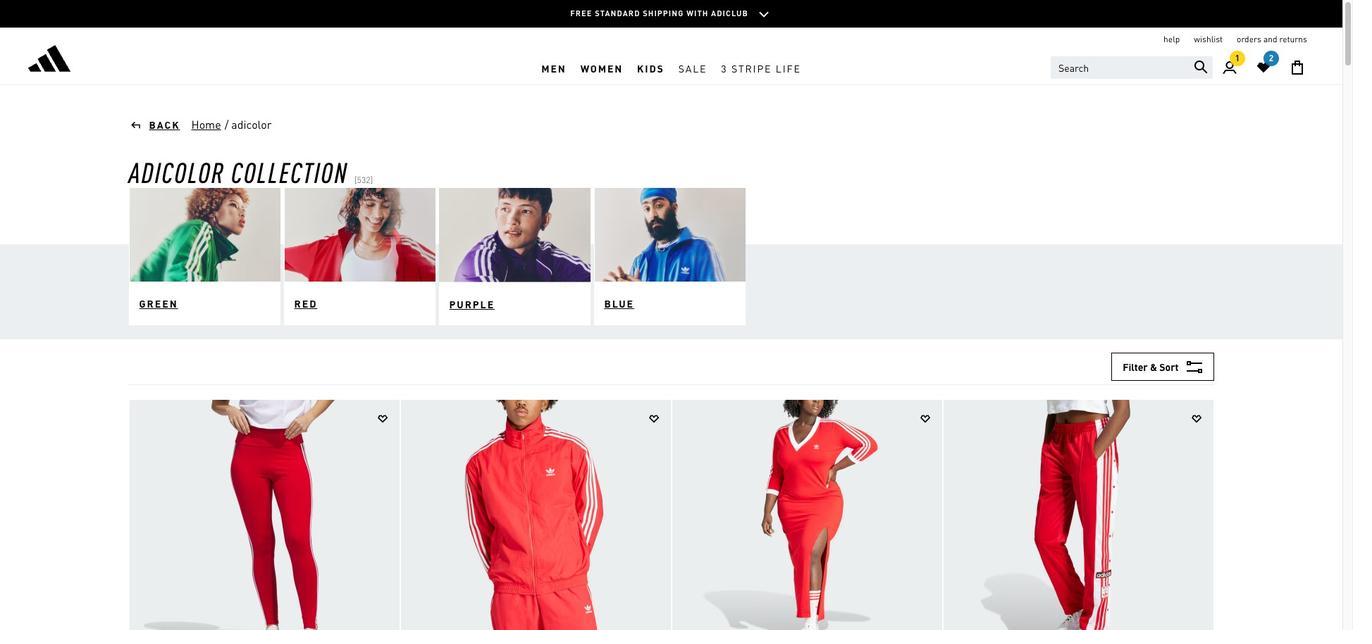 Task type: vqa. For each thing, say whether or not it's contained in the screenshot.
i
no



Task type: describe. For each thing, give the bounding box(es) containing it.
women's originals red adibreak pants image
[[943, 400, 1213, 631]]

main navigation element
[[321, 51, 1022, 85]]

green link
[[129, 188, 280, 326]]

women's originals red 3-stripes leggings image
[[129, 400, 399, 631]]

free
[[570, 8, 592, 18]]

stripe
[[732, 62, 772, 74]]

adicolor collection [532]
[[129, 154, 373, 190]]

standard
[[595, 8, 640, 18]]

life
[[776, 62, 801, 74]]

1 link
[[1213, 51, 1247, 85]]

1
[[1235, 53, 1240, 63]]

adiclub
[[711, 8, 748, 18]]

sale link
[[671, 51, 714, 85]]

orders
[[1237, 34, 1262, 44]]

kids
[[637, 62, 664, 74]]

men link
[[534, 51, 573, 85]]

help link
[[1164, 34, 1180, 45]]

sort
[[1160, 361, 1179, 374]]

green
[[139, 297, 178, 310]]

filter & sort
[[1123, 361, 1179, 374]]

red link
[[284, 188, 435, 326]]

&
[[1150, 361, 1157, 374]]

back
[[149, 118, 180, 131]]

3 stripe life link
[[714, 51, 808, 85]]

orders and returns link
[[1237, 34, 1307, 45]]

home
[[191, 117, 221, 132]]

red
[[294, 297, 317, 310]]

Search field
[[1051, 56, 1213, 79]]

kids link
[[630, 51, 671, 85]]



Task type: locate. For each thing, give the bounding box(es) containing it.
help
[[1164, 34, 1180, 44]]

filter
[[1123, 361, 1148, 374]]

free standard shipping with adiclub
[[570, 8, 748, 18]]

1 horizontal spatial adicolor
[[231, 117, 272, 132]]

adicolor for adicolor collection [532]
[[129, 154, 225, 190]]

blue
[[604, 297, 634, 310]]

1 vertical spatial adicolor
[[129, 154, 225, 190]]

men's originals red adicolor woven firebird track top image
[[401, 400, 671, 631]]

shipping
[[643, 8, 684, 18]]

collection
[[231, 154, 348, 190]]

adicolor for adicolor
[[231, 117, 272, 132]]

3 stripe life
[[721, 62, 801, 74]]

[532]
[[354, 175, 373, 185]]

blue link
[[594, 188, 745, 326]]

returns
[[1280, 34, 1307, 44]]

adicolor right home
[[231, 117, 272, 132]]

orders and returns
[[1237, 34, 1307, 44]]

women's originals red adicolor classics 3-stripes v-neck maxi dress (plus size) image
[[672, 400, 942, 631]]

home link
[[191, 116, 222, 133]]

wishlist
[[1194, 34, 1223, 44]]

2 link
[[1247, 51, 1281, 85]]

filter & sort button
[[1112, 353, 1214, 382]]

purple
[[449, 298, 495, 311]]

back button
[[129, 118, 180, 132]]

list containing green
[[129, 188, 1214, 326]]

purple link
[[439, 188, 590, 326]]

2
[[1269, 53, 1274, 63]]

wishlist link
[[1194, 34, 1223, 45]]

with
[[687, 8, 709, 18]]

list
[[129, 188, 1214, 326]]

adicolor
[[231, 117, 272, 132], [129, 154, 225, 190]]

0 vertical spatial adicolor
[[231, 117, 272, 132]]

men
[[542, 62, 566, 74]]

women link
[[573, 51, 630, 85]]

adicolor down 'back'
[[129, 154, 225, 190]]

women
[[581, 62, 623, 74]]

sale
[[679, 62, 707, 74]]

3
[[721, 62, 728, 74]]

and
[[1264, 34, 1278, 44]]

0 horizontal spatial adicolor
[[129, 154, 225, 190]]



